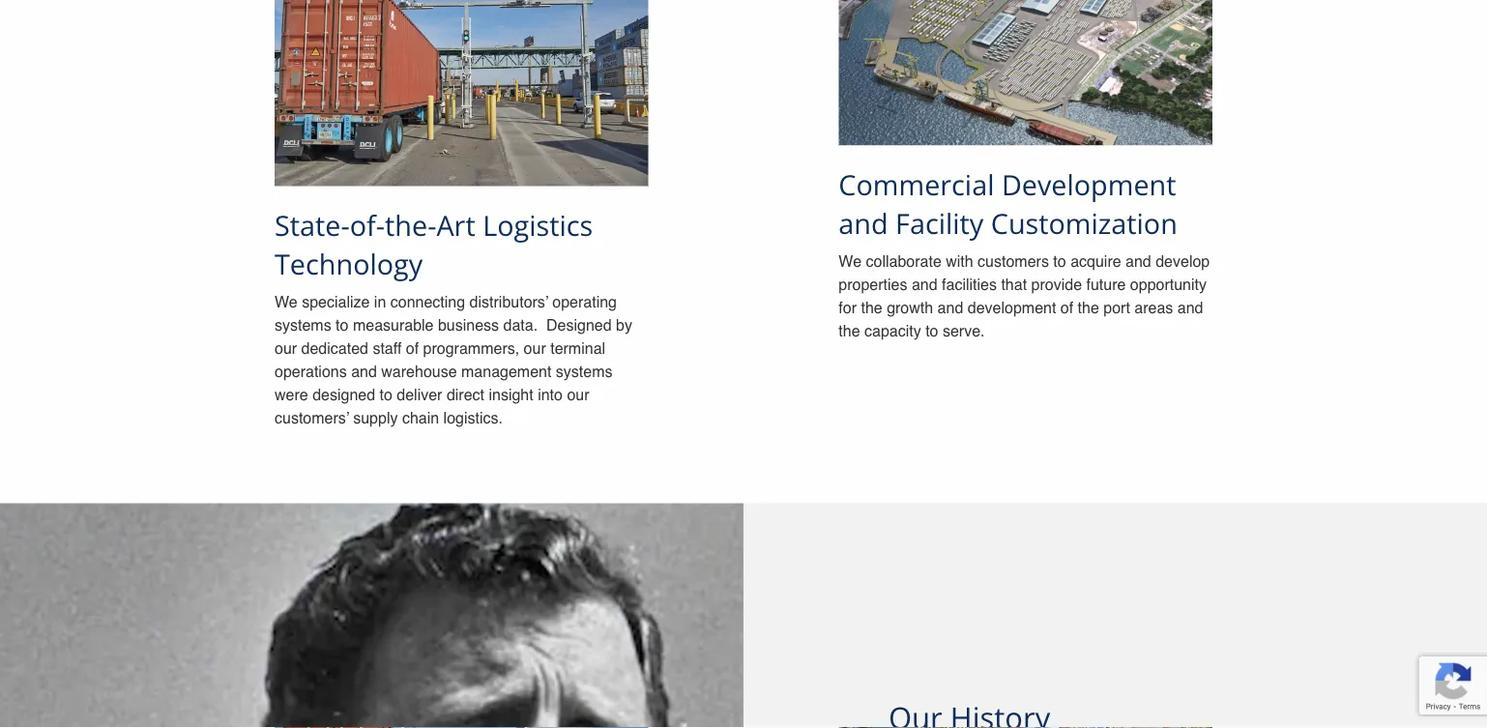 Task type: locate. For each thing, give the bounding box(es) containing it.
1 horizontal spatial the
[[861, 299, 883, 317]]

we collaborate with customers to acquire and develop properties and facilities that provide future opportunity for the growth and development of the port areas and the capacity to serve.
[[839, 252, 1210, 340]]

acquire
[[1071, 252, 1121, 270]]

of
[[1061, 299, 1074, 317], [406, 340, 419, 357]]

0 horizontal spatial the
[[839, 322, 860, 340]]

our down the 'data.'
[[524, 340, 546, 357]]

operating
[[552, 293, 617, 311]]

0 horizontal spatial of
[[406, 340, 419, 357]]

that
[[1001, 275, 1027, 293]]

we
[[839, 252, 862, 270], [275, 293, 298, 311]]

and up 'growth'
[[912, 275, 938, 293]]

1 horizontal spatial systems
[[556, 363, 613, 381]]

systems up dedicated
[[275, 316, 331, 334]]

data.
[[503, 316, 538, 334]]

with
[[946, 252, 973, 270]]

logistics
[[483, 206, 593, 244]]

and up "designed"
[[351, 363, 377, 381]]

of inside we collaborate with customers to acquire and develop properties and facilities that provide future opportunity for the growth and development of the port areas and the capacity to serve.
[[1061, 299, 1074, 317]]

serve.
[[943, 322, 985, 340]]

0 vertical spatial systems
[[275, 316, 331, 334]]

to down specialize
[[336, 316, 349, 334]]

systems down terminal
[[556, 363, 613, 381]]

to left "serve."
[[926, 322, 938, 340]]

were
[[275, 386, 308, 404]]

warehouse
[[381, 363, 457, 381]]

into
[[538, 386, 563, 404]]

1 vertical spatial of
[[406, 340, 419, 357]]

1 horizontal spatial of
[[1061, 299, 1074, 317]]

art
[[437, 206, 475, 244]]

to
[[1053, 252, 1066, 270], [336, 316, 349, 334], [926, 322, 938, 340], [380, 386, 392, 404]]

the
[[861, 299, 883, 317], [1078, 299, 1099, 317], [839, 322, 860, 340]]

of up warehouse
[[406, 340, 419, 357]]

we inside we specialize in connecting distributors' operating systems to measurable business data.  designed by our dedicated staff of programmers, our terminal operations and warehouse management systems were designed to deliver direct insight into our customers' supply chain logistics.
[[275, 293, 298, 311]]

operations
[[275, 363, 347, 381]]

logistics.
[[443, 409, 503, 427]]

our up operations
[[275, 340, 297, 357]]

terminal
[[550, 340, 605, 357]]

we up properties on the right
[[839, 252, 862, 270]]

the left 'port'
[[1078, 299, 1099, 317]]

2 horizontal spatial the
[[1078, 299, 1099, 317]]

our right the into
[[567, 386, 589, 404]]

in
[[374, 293, 386, 311]]

and
[[1126, 252, 1151, 270], [912, 275, 938, 293], [938, 299, 963, 317], [1178, 299, 1203, 317], [351, 363, 377, 381]]

systems
[[275, 316, 331, 334], [556, 363, 613, 381]]

designed
[[312, 386, 375, 404]]

properties
[[839, 275, 908, 293]]

port
[[1104, 299, 1130, 317]]

our
[[275, 340, 297, 357], [524, 340, 546, 357], [567, 386, 589, 404]]

insight
[[489, 386, 534, 404]]

the down properties on the right
[[861, 299, 883, 317]]

1 vertical spatial systems
[[556, 363, 613, 381]]

the down for
[[839, 322, 860, 340]]

supply
[[353, 409, 398, 427]]

0 vertical spatial we
[[839, 252, 862, 270]]

technology
[[275, 244, 423, 282]]

1 vertical spatial we
[[275, 293, 298, 311]]

0 horizontal spatial we
[[275, 293, 298, 311]]

of down provide
[[1061, 299, 1074, 317]]

to up provide
[[1053, 252, 1066, 270]]

we for we collaborate with customers to acquire and develop properties and facilities that provide future opportunity for the growth and development of the port areas and the capacity to serve.
[[839, 252, 862, 270]]

of inside we specialize in connecting distributors' operating systems to measurable business data.  designed by our dedicated staff of programmers, our terminal operations and warehouse management systems were designed to deliver direct insight into our customers' supply chain logistics.
[[406, 340, 419, 357]]

1 horizontal spatial we
[[839, 252, 862, 270]]

the-
[[385, 206, 437, 244]]

we inside we collaborate with customers to acquire and develop properties and facilities that provide future opportunity for the growth and development of the port areas and the capacity to serve.
[[839, 252, 862, 270]]

we left specialize
[[275, 293, 298, 311]]

0 vertical spatial of
[[1061, 299, 1074, 317]]

deliver
[[397, 386, 442, 404]]

management
[[461, 363, 552, 381]]



Task type: describe. For each thing, give the bounding box(es) containing it.
0 horizontal spatial our
[[275, 340, 297, 357]]

dedicated
[[301, 340, 368, 357]]

direct
[[447, 386, 484, 404]]

business
[[438, 316, 499, 334]]

and up "serve."
[[938, 299, 963, 317]]

programmers,
[[423, 340, 519, 357]]

state-of-the-art logistics technology
[[275, 206, 593, 282]]

specialize
[[302, 293, 370, 311]]

distributors'
[[470, 293, 548, 311]]

state-
[[275, 206, 350, 244]]

view of truck scan image
[[275, 0, 649, 186]]

measurable
[[353, 316, 434, 334]]

areas
[[1135, 299, 1173, 317]]

provide
[[1031, 275, 1082, 293]]

of-
[[350, 206, 385, 244]]

capacity
[[865, 322, 921, 340]]

opportunity
[[1130, 275, 1207, 293]]

chain
[[402, 409, 439, 427]]

0 horizontal spatial systems
[[275, 316, 331, 334]]

and inside we specialize in connecting distributors' operating systems to measurable business data.  designed by our dedicated staff of programmers, our terminal operations and warehouse management systems were designed to deliver direct insight into our customers' supply chain logistics.
[[351, 363, 377, 381]]

we for we specialize in connecting distributors' operating systems to measurable business data.  designed by our dedicated staff of programmers, our terminal operations and warehouse management systems were designed to deliver direct insight into our customers' supply chain logistics.
[[275, 293, 298, 311]]

development
[[968, 299, 1056, 317]]

and up opportunity
[[1126, 252, 1151, 270]]

2 horizontal spatial our
[[567, 386, 589, 404]]

staff
[[373, 340, 402, 357]]

1 horizontal spatial our
[[524, 340, 546, 357]]

facilities
[[942, 275, 997, 293]]

to up supply in the left bottom of the page
[[380, 386, 392, 404]]

connecting
[[390, 293, 465, 311]]

future
[[1086, 275, 1126, 293]]

by
[[616, 316, 632, 334]]

collaborate
[[866, 252, 942, 270]]

growth
[[887, 299, 933, 317]]

we specialize in connecting distributors' operating systems to measurable business data.  designed by our dedicated staff of programmers, our terminal operations and warehouse management systems were designed to deliver direct insight into our customers' supply chain logistics.
[[275, 293, 632, 427]]

for
[[839, 299, 857, 317]]

develop
[[1156, 252, 1210, 270]]

customers'
[[275, 409, 349, 427]]

and down opportunity
[[1178, 299, 1203, 317]]

customers
[[978, 252, 1049, 270]]



Task type: vqa. For each thing, say whether or not it's contained in the screenshot.
the right the
yes



